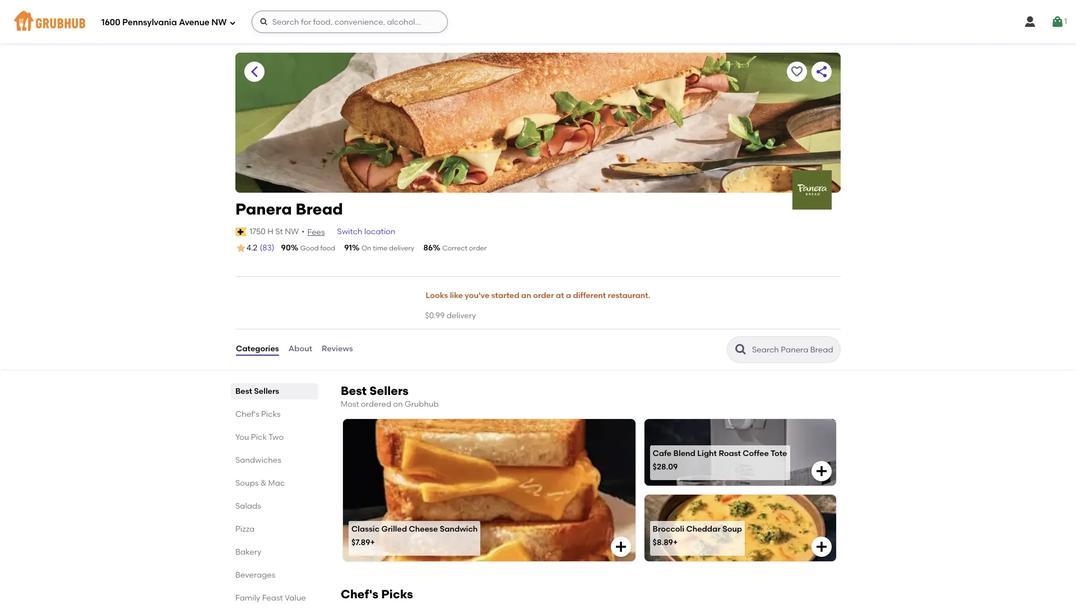 Task type: vqa. For each thing, say whether or not it's contained in the screenshot.
Switch location button
yes



Task type: locate. For each thing, give the bounding box(es) containing it.
picks
[[261, 410, 281, 419], [381, 587, 413, 602]]

0 horizontal spatial svg image
[[1024, 15, 1037, 29]]

0 horizontal spatial best
[[235, 387, 252, 396]]

ordered
[[361, 400, 391, 409]]

bakery
[[235, 548, 261, 557]]

+ down classic
[[370, 538, 375, 548]]

restaurant.
[[608, 291, 651, 301]]

1 button
[[1051, 12, 1067, 32]]

• fees
[[302, 227, 325, 237]]

sellers inside tab
[[254, 387, 279, 396]]

1750 h st nw
[[250, 227, 299, 236]]

chef's
[[235, 410, 259, 419], [341, 587, 379, 602]]

1 vertical spatial delivery
[[447, 311, 476, 321]]

1 vertical spatial order
[[533, 291, 554, 301]]

nw right the avenue
[[212, 17, 227, 27]]

nw
[[212, 17, 227, 27], [285, 227, 299, 236]]

1 horizontal spatial +
[[673, 538, 678, 548]]

broccoli cheddar soup $8.89 +
[[653, 525, 742, 548]]

picks inside tab
[[261, 410, 281, 419]]

an
[[521, 291, 531, 301]]

sellers for best sellers most ordered on grubhub
[[370, 384, 409, 398]]

looks
[[426, 291, 448, 301]]

at
[[556, 291, 564, 301]]

good
[[300, 244, 319, 252]]

best up chef's picks tab
[[235, 387, 252, 396]]

beverages tab
[[235, 569, 314, 581]]

you pick two tab
[[235, 431, 314, 443]]

1 horizontal spatial sellers
[[370, 384, 409, 398]]

chef's inside tab
[[235, 410, 259, 419]]

0 horizontal spatial nw
[[212, 17, 227, 27]]

1 vertical spatial chef's
[[341, 587, 379, 602]]

cheese
[[409, 525, 438, 534]]

nw for 1750 h st nw
[[285, 227, 299, 236]]

(83)
[[260, 243, 275, 253]]

on time delivery
[[362, 244, 415, 252]]

sellers up on
[[370, 384, 409, 398]]

you've
[[465, 291, 490, 301]]

best
[[341, 384, 367, 398], [235, 387, 252, 396]]

1 vertical spatial picks
[[381, 587, 413, 602]]

meals
[[235, 605, 258, 606]]

best sellers
[[235, 387, 279, 396]]

nw left •
[[285, 227, 299, 236]]

best inside the "best sellers most ordered on grubhub"
[[341, 384, 367, 398]]

order
[[469, 244, 487, 252], [533, 291, 554, 301]]

$0.99 delivery
[[425, 311, 476, 321]]

different
[[573, 291, 606, 301]]

chef's down $7.89
[[341, 587, 379, 602]]

sellers inside the "best sellers most ordered on grubhub"
[[370, 384, 409, 398]]

reviews
[[322, 344, 353, 354]]

$0.99
[[425, 311, 445, 321]]

feast
[[262, 593, 283, 603]]

panera bread logo image
[[793, 170, 832, 210]]

svg image for cafe blend light roast coffee tote $28.09
[[815, 465, 829, 478]]

soups & mac
[[235, 479, 285, 488]]

0 vertical spatial chef's picks
[[235, 410, 281, 419]]

reviews button
[[321, 329, 354, 370]]

chef's up "you" on the left bottom of page
[[235, 410, 259, 419]]

star icon image
[[235, 243, 247, 254]]

a
[[566, 291, 571, 301]]

2 svg image from the left
[[1051, 15, 1065, 29]]

bakery tab
[[235, 546, 314, 558]]

chef's picks down $7.89
[[341, 587, 413, 602]]

1600 pennsylvania avenue nw
[[101, 17, 227, 27]]

1600
[[101, 17, 120, 27]]

bread
[[296, 200, 343, 219]]

0 vertical spatial picks
[[261, 410, 281, 419]]

chef's picks tab
[[235, 408, 314, 420]]

sellers up chef's picks tab
[[254, 387, 279, 396]]

family feast value meals
[[235, 593, 306, 606]]

1 horizontal spatial svg image
[[1051, 15, 1065, 29]]

search icon image
[[734, 343, 748, 356]]

1 horizontal spatial nw
[[285, 227, 299, 236]]

delivery down like
[[447, 311, 476, 321]]

0 horizontal spatial sellers
[[254, 387, 279, 396]]

tote
[[771, 449, 787, 459]]

switch location button
[[337, 226, 396, 238]]

1 horizontal spatial order
[[533, 291, 554, 301]]

roast
[[719, 449, 741, 459]]

0 horizontal spatial chef's
[[235, 410, 259, 419]]

chef's picks
[[235, 410, 281, 419], [341, 587, 413, 602]]

grubhub
[[405, 400, 439, 409]]

order right correct
[[469, 244, 487, 252]]

1 + from the left
[[370, 538, 375, 548]]

0 vertical spatial order
[[469, 244, 487, 252]]

1 horizontal spatial chef's picks
[[341, 587, 413, 602]]

share icon image
[[815, 65, 829, 78]]

0 horizontal spatial chef's picks
[[235, 410, 281, 419]]

avenue
[[179, 17, 210, 27]]

1
[[1065, 17, 1067, 26]]

beverages
[[235, 571, 275, 580]]

order left at
[[533, 291, 554, 301]]

sellers
[[370, 384, 409, 398], [254, 387, 279, 396]]

classic grilled cheese sandwich $7.89 +
[[352, 525, 478, 548]]

nw inside main navigation navigation
[[212, 17, 227, 27]]

1 vertical spatial chef's picks
[[341, 587, 413, 602]]

save this restaurant button
[[787, 62, 807, 82]]

started
[[492, 291, 520, 301]]

chef's picks down best sellers
[[235, 410, 281, 419]]

delivery right time
[[389, 244, 415, 252]]

1 horizontal spatial best
[[341, 384, 367, 398]]

like
[[450, 291, 463, 301]]

0 horizontal spatial picks
[[261, 410, 281, 419]]

best up "most"
[[341, 384, 367, 398]]

switch
[[337, 227, 363, 236]]

+ down broccoli
[[673, 538, 678, 548]]

grilled
[[382, 525, 407, 534]]

best inside tab
[[235, 387, 252, 396]]

time
[[373, 244, 388, 252]]

save this restaurant image
[[791, 65, 804, 78]]

0 vertical spatial delivery
[[389, 244, 415, 252]]

91
[[344, 243, 352, 253]]

food
[[320, 244, 335, 252]]

90
[[281, 243, 291, 253]]

you
[[235, 433, 249, 442]]

svg image
[[259, 17, 268, 26], [229, 19, 236, 26], [815, 465, 829, 478], [614, 540, 628, 554], [815, 540, 829, 554]]

about button
[[288, 329, 313, 370]]

0 horizontal spatial +
[[370, 538, 375, 548]]

order inside button
[[533, 291, 554, 301]]

cafe
[[653, 449, 672, 459]]

classic
[[352, 525, 380, 534]]

you pick two
[[235, 433, 284, 442]]

+ inside broccoli cheddar soup $8.89 +
[[673, 538, 678, 548]]

0 vertical spatial chef's
[[235, 410, 259, 419]]

looks like you've started an order at a different restaurant.
[[426, 291, 651, 301]]

svg image
[[1024, 15, 1037, 29], [1051, 15, 1065, 29]]

two
[[269, 433, 284, 442]]

nw inside button
[[285, 227, 299, 236]]

delivery
[[389, 244, 415, 252], [447, 311, 476, 321]]

sandwiches
[[235, 456, 281, 465]]

soups & mac tab
[[235, 477, 314, 489]]

2 + from the left
[[673, 538, 678, 548]]

0 vertical spatial nw
[[212, 17, 227, 27]]

1 vertical spatial nw
[[285, 227, 299, 236]]

+
[[370, 538, 375, 548], [673, 538, 678, 548]]



Task type: describe. For each thing, give the bounding box(es) containing it.
on
[[393, 400, 403, 409]]

subscription pass image
[[235, 228, 247, 237]]

best for best sellers most ordered on grubhub
[[341, 384, 367, 398]]

mac
[[268, 479, 285, 488]]

1750
[[250, 227, 266, 236]]

best sellers most ordered on grubhub
[[341, 384, 439, 409]]

pennsylvania
[[122, 17, 177, 27]]

svg image for broccoli cheddar soup $8.89 +
[[815, 540, 829, 554]]

pizza
[[235, 525, 255, 534]]

switch location
[[337, 227, 396, 236]]

sandwich
[[440, 525, 478, 534]]

1750 h st nw button
[[249, 226, 299, 238]]

salads
[[235, 502, 261, 511]]

fees button
[[307, 226, 326, 239]]

looks like you've started an order at a different restaurant. button
[[425, 284, 651, 309]]

svg image for classic grilled cheese sandwich $7.89 +
[[614, 540, 628, 554]]

$8.89
[[653, 538, 673, 548]]

1 horizontal spatial picks
[[381, 587, 413, 602]]

location
[[364, 227, 396, 236]]

86
[[424, 243, 433, 253]]

h
[[268, 227, 273, 236]]

family feast value meals tab
[[235, 592, 314, 606]]

Search Panera Bread search field
[[751, 345, 837, 355]]

1 horizontal spatial delivery
[[447, 311, 476, 321]]

4.2
[[247, 243, 258, 253]]

broccoli
[[653, 525, 685, 534]]

pizza tab
[[235, 523, 314, 535]]

1 svg image from the left
[[1024, 15, 1037, 29]]

&
[[261, 479, 266, 488]]

soups
[[235, 479, 259, 488]]

panera
[[235, 200, 292, 219]]

fees
[[308, 227, 325, 237]]

•
[[302, 227, 305, 236]]

light
[[698, 449, 717, 459]]

nw for 1600 pennsylvania avenue nw
[[212, 17, 227, 27]]

coffee
[[743, 449, 769, 459]]

blend
[[674, 449, 696, 459]]

good food
[[300, 244, 335, 252]]

0 horizontal spatial delivery
[[389, 244, 415, 252]]

chef's picks inside chef's picks tab
[[235, 410, 281, 419]]

salads tab
[[235, 500, 314, 512]]

best sellers tab
[[235, 385, 314, 397]]

$7.89
[[352, 538, 370, 548]]

sellers for best sellers
[[254, 387, 279, 396]]

categories button
[[235, 329, 280, 370]]

on
[[362, 244, 371, 252]]

pick
[[251, 433, 267, 442]]

Search for food, convenience, alcohol... search field
[[252, 11, 448, 33]]

family
[[235, 593, 260, 603]]

svg image inside 1 button
[[1051, 15, 1065, 29]]

$28.09
[[653, 462, 678, 472]]

+ inside classic grilled cheese sandwich $7.89 +
[[370, 538, 375, 548]]

value
[[285, 593, 306, 603]]

caret left icon image
[[248, 65, 261, 78]]

st
[[275, 227, 283, 236]]

best for best sellers
[[235, 387, 252, 396]]

cafe blend light roast coffee tote $28.09
[[653, 449, 787, 472]]

cheddar
[[687, 525, 721, 534]]

0 horizontal spatial order
[[469, 244, 487, 252]]

panera bread
[[235, 200, 343, 219]]

soup
[[723, 525, 742, 534]]

correct
[[442, 244, 468, 252]]

1 horizontal spatial chef's
[[341, 587, 379, 602]]

main navigation navigation
[[0, 0, 1076, 44]]

about
[[289, 344, 312, 354]]

sandwiches tab
[[235, 454, 314, 466]]

categories
[[236, 344, 279, 354]]

most
[[341, 400, 359, 409]]

correct order
[[442, 244, 487, 252]]



